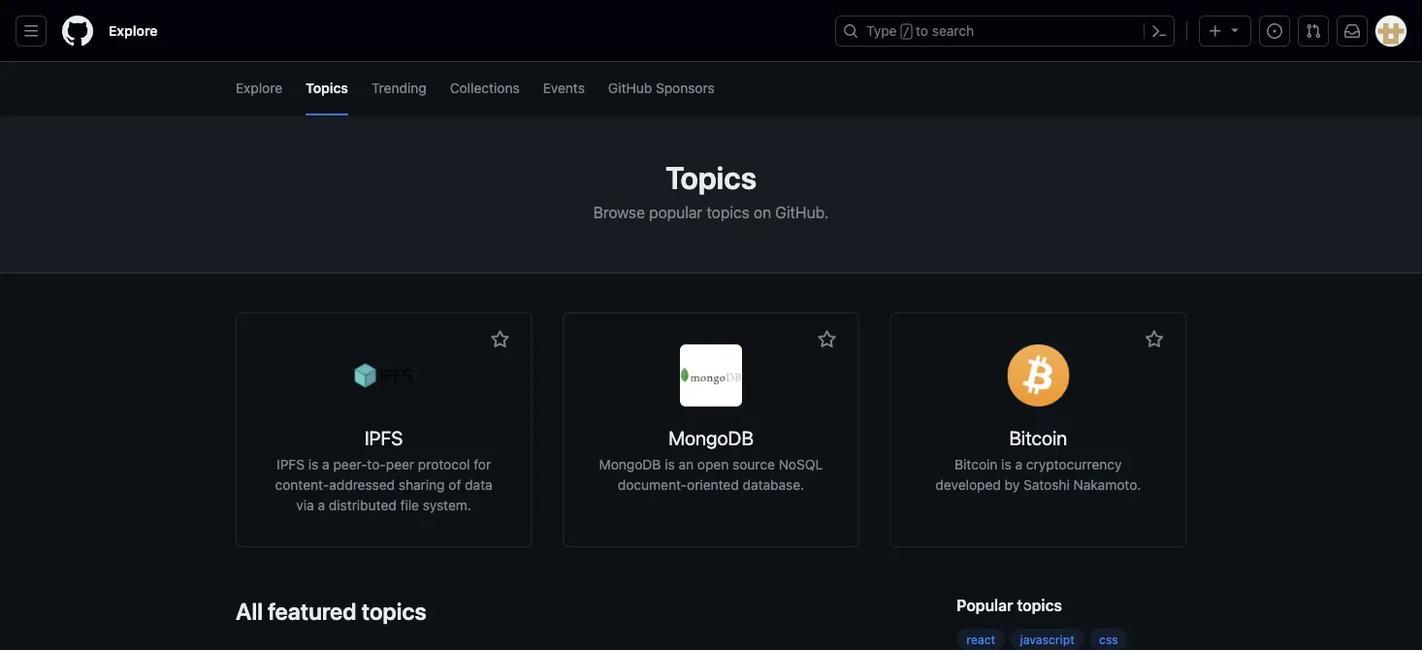 Task type: vqa. For each thing, say whether or not it's contained in the screenshot.
left the MongoDB
yes



Task type: locate. For each thing, give the bounding box(es) containing it.
source
[[733, 456, 775, 472]]

collections
[[450, 80, 520, 96]]

explore left topics link
[[236, 80, 282, 96]]

0 horizontal spatial mongodb
[[599, 456, 661, 472]]

1 horizontal spatial bitcoin
[[1009, 426, 1068, 449]]

is inside bitcoin bitcoin is a cryptocurrency developed by satoshi nakamoto.
[[1001, 456, 1012, 472]]

a for bitcoin
[[1015, 456, 1023, 472]]

popular
[[649, 203, 703, 222]]

distributed
[[329, 497, 397, 513]]

topics left on
[[707, 203, 750, 222]]

2 horizontal spatial is
[[1001, 456, 1012, 472]]

a inside bitcoin bitcoin is a cryptocurrency developed by satoshi nakamoto.
[[1015, 456, 1023, 472]]

1 horizontal spatial explore
[[236, 80, 282, 96]]

explore right the homepage icon
[[109, 23, 158, 39]]

1 horizontal spatial topics
[[666, 159, 757, 196]]

file
[[400, 497, 419, 513]]

is for bitcoin
[[1001, 456, 1012, 472]]

topics inside topics browse popular topics on github.
[[666, 159, 757, 196]]

ipfs up to-
[[365, 426, 403, 449]]

0 horizontal spatial topics
[[362, 598, 427, 625]]

a left the peer-
[[322, 456, 330, 472]]

mongodb up document-
[[599, 456, 661, 472]]

explore
[[109, 23, 158, 39], [236, 80, 282, 96]]

0 vertical spatial explore
[[109, 23, 158, 39]]

database.
[[743, 476, 804, 492]]

mongodb
[[669, 426, 754, 449], [599, 456, 661, 472]]

0 vertical spatial topics
[[306, 80, 348, 96]]

1 horizontal spatial is
[[665, 456, 675, 472]]

system.
[[423, 497, 471, 513]]

to
[[916, 23, 929, 39]]

to-
[[367, 456, 386, 472]]

0 vertical spatial mongodb
[[669, 426, 754, 449]]

developed
[[936, 476, 1001, 492]]

topics up popular
[[666, 159, 757, 196]]

sharing
[[399, 476, 445, 492]]

mongodb up open
[[669, 426, 754, 449]]

trending
[[372, 80, 427, 96]]

is for mongodb
[[665, 456, 675, 472]]

0 horizontal spatial topics
[[306, 80, 348, 96]]

is left an
[[665, 456, 675, 472]]

topics
[[707, 203, 750, 222], [1017, 596, 1062, 615], [362, 598, 427, 625]]

star ipfs image
[[490, 330, 510, 349]]

topics for topics browse popular topics on github.
[[666, 159, 757, 196]]

topics left trending
[[306, 80, 348, 96]]

type / to search
[[866, 23, 974, 39]]

is up "content-"
[[308, 456, 319, 472]]

bitcoin up cryptocurrency
[[1009, 426, 1068, 449]]

mongodb mongodb is an open source nosql document-oriented database.
[[599, 426, 823, 492]]

featured
[[268, 598, 357, 625]]

bitcoin
[[1009, 426, 1068, 449], [955, 456, 998, 472]]

a up by
[[1015, 456, 1023, 472]]

1 vertical spatial explore link
[[236, 62, 282, 115]]

is inside mongodb mongodb is an open source nosql document-oriented database.
[[665, 456, 675, 472]]

explore link
[[101, 16, 165, 47], [236, 62, 282, 115]]

3 is from the left
[[1001, 456, 1012, 472]]

github
[[608, 80, 652, 96]]

github.
[[775, 203, 829, 222]]

search
[[932, 23, 974, 39]]

via
[[296, 497, 314, 513]]

1 horizontal spatial ipfs
[[365, 426, 403, 449]]

peer-
[[333, 456, 367, 472]]

is up by
[[1001, 456, 1012, 472]]

ipfs
[[365, 426, 403, 449], [277, 456, 305, 472]]

bitcoin image
[[1007, 344, 1070, 407]]

1 vertical spatial ipfs
[[277, 456, 305, 472]]

triangle down image
[[1227, 22, 1243, 37]]

topics right featured
[[362, 598, 427, 625]]

a right the via at left
[[318, 497, 325, 513]]

1 vertical spatial explore
[[236, 80, 282, 96]]

0 vertical spatial ipfs
[[365, 426, 403, 449]]

addressed
[[329, 476, 395, 492]]

explore link left topics link
[[236, 62, 282, 115]]

is
[[308, 456, 319, 472], [665, 456, 675, 472], [1001, 456, 1012, 472]]

by
[[1005, 476, 1020, 492]]

topics
[[306, 80, 348, 96], [666, 159, 757, 196]]

bitcoin up developed
[[955, 456, 998, 472]]

topics up javascript link
[[1017, 596, 1062, 615]]

1 horizontal spatial mongodb
[[669, 426, 754, 449]]

peer
[[386, 456, 414, 472]]

events link
[[543, 62, 585, 115]]

type
[[866, 23, 897, 39]]

1 vertical spatial bitcoin
[[955, 456, 998, 472]]

issue opened image
[[1267, 23, 1283, 39]]

1 horizontal spatial topics
[[707, 203, 750, 222]]

0 horizontal spatial explore link
[[101, 16, 165, 47]]

1 is from the left
[[308, 456, 319, 472]]

0 horizontal spatial is
[[308, 456, 319, 472]]

a for ipfs
[[322, 456, 330, 472]]

ipfs up "content-"
[[277, 456, 305, 472]]

2 is from the left
[[665, 456, 675, 472]]

explore link right the homepage icon
[[101, 16, 165, 47]]

plus image
[[1208, 23, 1223, 39]]

1 vertical spatial mongodb
[[599, 456, 661, 472]]

a
[[322, 456, 330, 472], [1015, 456, 1023, 472], [318, 497, 325, 513]]

0 vertical spatial explore link
[[101, 16, 165, 47]]

is inside ipfs ipfs is a peer-to-peer protocol for content-addressed sharing of data via a distributed file system.
[[308, 456, 319, 472]]

react link
[[957, 629, 1005, 650]]

1 vertical spatial topics
[[666, 159, 757, 196]]



Task type: describe. For each thing, give the bounding box(es) containing it.
collections link
[[450, 62, 520, 115]]

trending link
[[372, 62, 427, 115]]

nosql
[[779, 456, 823, 472]]

topics link
[[306, 62, 348, 115]]

0 horizontal spatial ipfs
[[277, 456, 305, 472]]

topics for topics
[[306, 80, 348, 96]]

protocol
[[418, 456, 470, 472]]

data
[[465, 476, 493, 492]]

0 horizontal spatial explore
[[109, 23, 158, 39]]

homepage image
[[62, 16, 93, 47]]

popular
[[957, 596, 1013, 615]]

0 vertical spatial bitcoin
[[1009, 426, 1068, 449]]

open
[[698, 456, 729, 472]]

an
[[679, 456, 694, 472]]

0 horizontal spatial bitcoin
[[955, 456, 998, 472]]

cryptocurrency
[[1026, 456, 1122, 472]]

all
[[236, 598, 263, 625]]

sponsors
[[656, 80, 715, 96]]

/
[[903, 25, 910, 39]]

nakamoto.
[[1074, 476, 1141, 492]]

oriented
[[687, 476, 739, 492]]

github sponsors link
[[608, 62, 715, 115]]

events
[[543, 80, 585, 96]]

topics browse popular topics on github.
[[593, 159, 829, 222]]

on
[[754, 203, 771, 222]]

command palette image
[[1152, 23, 1167, 39]]

github sponsors
[[608, 80, 715, 96]]

javascript link
[[1011, 629, 1085, 650]]

ipfs image
[[353, 344, 415, 407]]

for
[[474, 456, 491, 472]]

javascript
[[1020, 633, 1075, 646]]

ipfs ipfs is a peer-to-peer protocol for content-addressed sharing of data via a distributed file system.
[[275, 426, 493, 513]]

notifications image
[[1345, 23, 1360, 39]]

of
[[449, 476, 461, 492]]

popular topics
[[957, 596, 1062, 615]]

css link
[[1090, 629, 1128, 650]]

star mongodb image
[[818, 330, 837, 349]]

is for ipfs
[[308, 456, 319, 472]]

1 horizontal spatial explore link
[[236, 62, 282, 115]]

git pull request image
[[1306, 23, 1321, 39]]

css
[[1099, 633, 1118, 646]]

bitcoin bitcoin is a cryptocurrency developed by satoshi nakamoto.
[[936, 426, 1141, 492]]

content-
[[275, 476, 329, 492]]

2 horizontal spatial topics
[[1017, 596, 1062, 615]]

satoshi
[[1024, 476, 1070, 492]]

topics inside topics browse popular topics on github.
[[707, 203, 750, 222]]

document-
[[618, 476, 687, 492]]

mongodb image
[[680, 344, 742, 407]]

browse
[[593, 203, 645, 222]]

all featured topics
[[236, 598, 427, 625]]

star bitcoin image
[[1145, 330, 1164, 349]]

react
[[967, 633, 996, 646]]



